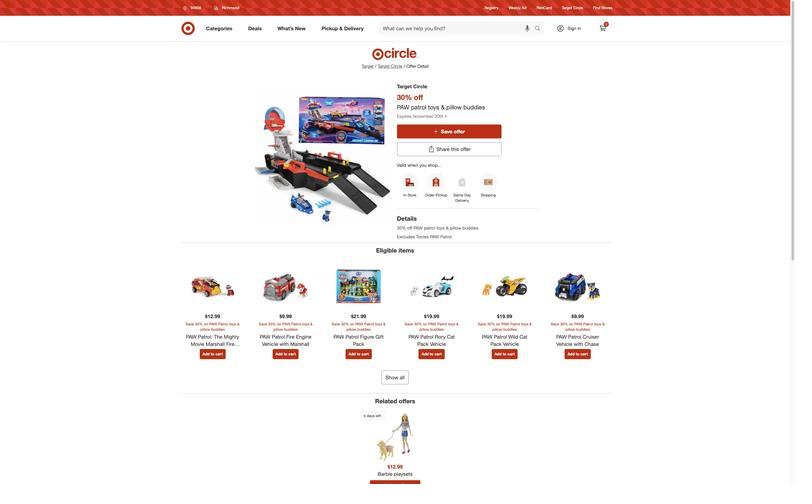Task type: locate. For each thing, give the bounding box(es) containing it.
circle down the target circle logo
[[391, 63, 403, 69]]

vehicle inside $9.99 save 30% on paw patrol toys & pillow buddies paw patrol fire engine vehicle with marshall
[[262, 341, 278, 348]]

3 on from the left
[[350, 322, 354, 327]]

cart
[[216, 352, 223, 357], [289, 352, 296, 357], [362, 352, 369, 357], [435, 352, 442, 357], [508, 352, 515, 357], [581, 352, 588, 357]]

toys inside '$19.99 save 30% on paw patrol toys & pillow buddies paw patrol rory cat pack vehicle'
[[448, 322, 455, 327]]

delivery for day
[[456, 198, 469, 203]]

patrol down $21.99
[[364, 322, 374, 327]]

30% inside target circle 30% off paw patrol toys & pillow buddies expires november 20th •
[[397, 93, 412, 102]]

off up november
[[414, 93, 423, 102]]

to down $19.99 save 30% on paw patrol toys & pillow buddies paw patrol wild cat pack vehicle
[[503, 352, 507, 357]]

$19.99 up wild on the right bottom of the page
[[497, 314, 513, 320]]

$12.99
[[205, 314, 220, 320], [388, 464, 403, 471]]

to down '$19.99 save 30% on paw patrol toys & pillow buddies paw patrol rory cat pack vehicle'
[[430, 352, 434, 357]]

categories link
[[201, 21, 240, 35]]

add to cart button
[[200, 349, 226, 360], [273, 349, 299, 360], [346, 349, 372, 360], [419, 349, 445, 360], [492, 349, 518, 360], [565, 349, 591, 360]]

excludes
[[397, 234, 415, 240]]

add to cart down figure
[[349, 352, 369, 357]]

1 vertical spatial off
[[407, 226, 413, 231]]

5 to from the left
[[503, 352, 507, 357]]

add for fire
[[276, 352, 283, 357]]

toys inside target circle 30% off paw patrol toys & pillow buddies expires november 20th •
[[428, 104, 439, 111]]

2 add from the left
[[276, 352, 283, 357]]

buddies inside $21.99 save 30% on paw patrol toys & pillow buddies paw patrol figure gift pack
[[357, 327, 371, 332]]

buddies inside $9.99 save 30% on paw patrol toys & pillow buddies paw patrol cruiser vehicle with chase
[[577, 327, 590, 332]]

1 to from the left
[[211, 352, 214, 357]]

add to cart for figure
[[349, 352, 369, 357]]

1 horizontal spatial delivery
[[456, 198, 469, 203]]

0 vertical spatial patrol
[[411, 104, 427, 111]]

fire left engine on the bottom of the page
[[286, 334, 295, 340]]

target for target / target circle / offer detail
[[362, 63, 374, 69]]

30% inside $12.99 save 30% on paw patrol toys & pillow buddies paw patrol: the mighty movie marshall fire truck
[[195, 322, 203, 327]]

0 horizontal spatial $19.99
[[424, 314, 439, 320]]

2 with from the left
[[574, 341, 583, 348]]

0 horizontal spatial marshall
[[206, 341, 225, 348]]

4 add to cart from the left
[[422, 352, 442, 357]]

add down $21.99 save 30% on paw patrol toys & pillow buddies paw patrol figure gift pack on the left bottom of the page
[[349, 352, 356, 357]]

off
[[414, 93, 423, 102], [407, 226, 413, 231]]

1 vehicle from the left
[[262, 341, 278, 348]]

0 horizontal spatial with
[[280, 341, 289, 348]]

on inside $19.99 save 30% on paw patrol toys & pillow buddies paw patrol wild cat pack vehicle
[[496, 322, 501, 327]]

1 horizontal spatial cat
[[520, 334, 528, 340]]

circle
[[574, 6, 583, 10], [391, 63, 403, 69], [413, 83, 428, 90]]

1 vertical spatial offer
[[461, 146, 471, 152]]

1 horizontal spatial circle
[[413, 83, 428, 90]]

0 vertical spatial off
[[414, 93, 423, 102]]

delivery
[[344, 25, 364, 31], [456, 198, 469, 203]]

add to cart button for fire
[[273, 349, 299, 360]]

add to cart for wild
[[495, 352, 515, 357]]

1 pack from the left
[[353, 341, 364, 348]]

details
[[397, 215, 417, 222]]

1 add from the left
[[203, 352, 210, 357]]

30% for $12.99 save 30% on paw patrol toys & pillow buddies paw patrol: the mighty movie marshall fire truck
[[195, 322, 203, 327]]

/
[[375, 63, 377, 69], [404, 63, 405, 69]]

$9.99 inside $9.99 save 30% on paw patrol toys & pillow buddies paw patrol fire engine vehicle with marshall
[[280, 314, 292, 320]]

day
[[465, 193, 471, 198]]

buddies inside $9.99 save 30% on paw patrol toys & pillow buddies paw patrol fire engine vehicle with marshall
[[284, 327, 298, 332]]

cat inside '$19.99 save 30% on paw patrol toys & pillow buddies paw patrol rory cat pack vehicle'
[[447, 334, 455, 340]]

1 vertical spatial fire
[[226, 341, 235, 348]]

the
[[214, 334, 223, 340]]

save inside $19.99 save 30% on paw patrol toys & pillow buddies paw patrol wild cat pack vehicle
[[478, 322, 486, 327]]

add to cart button down wild on the right bottom of the page
[[492, 349, 518, 360]]

patrol up november
[[411, 104, 427, 111]]

cat right wild on the right bottom of the page
[[520, 334, 528, 340]]

1 add to cart button from the left
[[200, 349, 226, 360]]

sign in
[[568, 26, 581, 31]]

$12.99 up the on the bottom of page
[[205, 314, 220, 320]]

buddies
[[464, 104, 485, 111], [463, 226, 479, 231], [211, 327, 225, 332], [284, 327, 298, 332], [357, 327, 371, 332], [430, 327, 444, 332], [504, 327, 517, 332], [577, 327, 590, 332]]

3 cart from the left
[[362, 352, 369, 357]]

on inside $12.99 save 30% on paw patrol toys & pillow buddies paw patrol: the mighty movie marshall fire truck
[[204, 322, 208, 327]]

circle down the detail
[[413, 83, 428, 90]]

buddies for target circle 30% off paw patrol toys & pillow buddies expires november 20th •
[[464, 104, 485, 111]]

patrol up the cruiser
[[584, 322, 593, 327]]

0 vertical spatial offer
[[454, 128, 465, 135]]

4 to from the left
[[430, 352, 434, 357]]

30% for $19.99 save 30% on paw patrol toys & pillow buddies paw patrol wild cat pack vehicle
[[487, 322, 495, 327]]

1 horizontal spatial $9.99
[[572, 314, 584, 320]]

cat for paw patrol wild cat pack vehicle
[[520, 334, 528, 340]]

to for wild
[[503, 352, 507, 357]]

on for fire
[[277, 322, 281, 327]]

2 vehicle from the left
[[430, 341, 446, 348]]

& inside target circle 30% off paw patrol toys & pillow buddies expires november 20th •
[[441, 104, 445, 111]]

4 on from the left
[[423, 322, 427, 327]]

on inside $9.99 save 30% on paw patrol toys & pillow buddies paw patrol fire engine vehicle with marshall
[[277, 322, 281, 327]]

2 on from the left
[[277, 322, 281, 327]]

•
[[445, 114, 447, 119]]

cart down $9.99 save 30% on paw patrol toys & pillow buddies paw patrol fire engine vehicle with marshall
[[289, 352, 296, 357]]

1 horizontal spatial $12.99
[[388, 464, 403, 471]]

on for figure
[[350, 322, 354, 327]]

richmond
[[222, 5, 239, 10]]

add down $9.99 save 30% on paw patrol toys & pillow buddies paw patrol fire engine vehicle with marshall
[[276, 352, 283, 357]]

valid when you shop...
[[397, 162, 441, 168]]

find stores link
[[593, 5, 613, 11]]

november
[[413, 114, 434, 119]]

30% inside $9.99 save 30% on paw patrol toys & pillow buddies paw patrol cruiser vehicle with chase
[[560, 322, 568, 327]]

shipping
[[481, 193, 496, 198]]

2 add to cart from the left
[[276, 352, 296, 357]]

to down figure
[[357, 352, 361, 357]]

on for rory
[[423, 322, 427, 327]]

4 cart from the left
[[435, 352, 442, 357]]

$19.99 for rory
[[424, 314, 439, 320]]

add to cart down $9.99 save 30% on paw patrol toys & pillow buddies paw patrol fire engine vehicle with marshall
[[276, 352, 296, 357]]

1 with from the left
[[280, 341, 289, 348]]

pack inside $21.99 save 30% on paw patrol toys & pillow buddies paw patrol figure gift pack
[[353, 341, 364, 348]]

pickup right new
[[322, 25, 338, 31]]

playsets
[[394, 472, 413, 478]]

cat inside $19.99 save 30% on paw patrol toys & pillow buddies paw patrol wild cat pack vehicle
[[520, 334, 528, 340]]

1 / from the left
[[375, 63, 377, 69]]

5 add to cart from the left
[[495, 352, 515, 357]]

0 horizontal spatial fire
[[226, 341, 235, 348]]

2 horizontal spatial pack
[[491, 341, 502, 348]]

1 horizontal spatial off
[[414, 93, 423, 102]]

buddies inside $19.99 save 30% on paw patrol toys & pillow buddies paw patrol wild cat pack vehicle
[[504, 327, 517, 332]]

with
[[280, 341, 289, 348], [574, 341, 583, 348]]

add to cart down wild on the right bottom of the page
[[495, 352, 515, 357]]

add to cart for rory
[[422, 352, 442, 357]]

2 $19.99 from the left
[[497, 314, 513, 320]]

figure
[[360, 334, 374, 340]]

94806
[[191, 5, 201, 10]]

2 marshall from the left
[[290, 341, 309, 348]]

save offer button
[[397, 125, 502, 138]]

rory
[[435, 334, 446, 340]]

$19.99 up the rory at the bottom of page
[[424, 314, 439, 320]]

buddies for $19.99 save 30% on paw patrol toys & pillow buddies paw patrol wild cat pack vehicle
[[504, 327, 517, 332]]

3 to from the left
[[357, 352, 361, 357]]

show all
[[386, 375, 405, 381]]

weekly ad link
[[509, 5, 527, 11]]

1 horizontal spatial marshall
[[290, 341, 309, 348]]

to down $9.99 save 30% on paw patrol toys & pillow buddies paw patrol fire engine vehicle with marshall
[[284, 352, 288, 357]]

add down movie
[[203, 352, 210, 357]]

30% for target circle 30% off paw patrol toys & pillow buddies expires november 20th •
[[397, 93, 412, 102]]

0 vertical spatial fire
[[286, 334, 295, 340]]

cat right the rory at the bottom of page
[[447, 334, 455, 340]]

same day delivery
[[454, 193, 471, 203]]

pickup
[[322, 25, 338, 31], [436, 193, 447, 198]]

5 cart from the left
[[508, 352, 515, 357]]

6 add to cart button from the left
[[565, 349, 591, 360]]

toys for $12.99 save 30% on paw patrol toys & pillow buddies paw patrol: the mighty movie marshall fire truck
[[229, 322, 236, 327]]

1 vertical spatial pickup
[[436, 193, 447, 198]]

on inside $9.99 save 30% on paw patrol toys & pillow buddies paw patrol cruiser vehicle with chase
[[569, 322, 574, 327]]

to for figure
[[357, 352, 361, 357]]

& inside '$19.99 save 30% on paw patrol toys & pillow buddies paw patrol rory cat pack vehicle'
[[456, 322, 459, 327]]

offer inside button
[[461, 146, 471, 152]]

patrol left the cruiser
[[569, 334, 582, 340]]

toys for $19.99 save 30% on paw patrol toys & pillow buddies paw patrol wild cat pack vehicle
[[521, 322, 528, 327]]

0 horizontal spatial $12.99
[[205, 314, 220, 320]]

1 vertical spatial patrol
[[424, 226, 436, 231]]

buddies inside details 30% off paw patrol toys & pillow buddies
[[463, 226, 479, 231]]

add to cart down chase
[[568, 352, 588, 357]]

$12.99 inside the $12.99 barbie playsets
[[388, 464, 403, 471]]

when
[[408, 162, 418, 168]]

expires
[[397, 114, 412, 119]]

0 vertical spatial circle
[[574, 6, 583, 10]]

cart down wild on the right bottom of the page
[[508, 352, 515, 357]]

truck
[[207, 349, 219, 355]]

save inside '$19.99 save 30% on paw patrol toys & pillow buddies paw patrol rory cat pack vehicle'
[[405, 322, 413, 327]]

marshall
[[206, 341, 225, 348], [290, 341, 309, 348]]

30%
[[397, 93, 412, 102], [397, 226, 406, 231], [195, 322, 203, 327], [268, 322, 276, 327], [341, 322, 349, 327], [414, 322, 422, 327], [487, 322, 495, 327], [560, 322, 568, 327]]

on for the
[[204, 322, 208, 327]]

on for wild
[[496, 322, 501, 327]]

& inside $19.99 save 30% on paw patrol toys & pillow buddies paw patrol wild cat pack vehicle
[[530, 322, 532, 327]]

2 vertical spatial circle
[[413, 83, 428, 90]]

gift
[[376, 334, 384, 340]]

& inside $9.99 save 30% on paw patrol toys & pillow buddies paw patrol cruiser vehicle with chase
[[603, 322, 605, 327]]

$19.99 inside '$19.99 save 30% on paw patrol toys & pillow buddies paw patrol rory cat pack vehicle'
[[424, 314, 439, 320]]

buddies for $21.99 save 30% on paw patrol toys & pillow buddies paw patrol figure gift pack
[[357, 327, 371, 332]]

patrol up the rory at the bottom of page
[[437, 322, 447, 327]]

&
[[339, 25, 343, 31], [441, 104, 445, 111], [446, 226, 449, 231], [237, 322, 240, 327], [310, 322, 313, 327], [383, 322, 386, 327], [456, 322, 459, 327], [530, 322, 532, 327], [603, 322, 605, 327]]

1 marshall from the left
[[206, 341, 225, 348]]

save for paw patrol rory cat pack vehicle
[[405, 322, 413, 327]]

$12.99 inside $12.99 save 30% on paw patrol toys & pillow buddies paw patrol: the mighty movie marshall fire truck
[[205, 314, 220, 320]]

/ right target link
[[375, 63, 377, 69]]

toys inside $9.99 save 30% on paw patrol toys & pillow buddies paw patrol fire engine vehicle with marshall
[[302, 322, 309, 327]]

target inside target circle 30% off paw patrol toys & pillow buddies expires november 20th •
[[397, 83, 412, 90]]

30% for $9.99 save 30% on paw patrol toys & pillow buddies paw patrol cruiser vehicle with chase
[[560, 322, 568, 327]]

valid
[[397, 162, 406, 168]]

$12.99 for playsets
[[388, 464, 403, 471]]

target for target circle
[[562, 6, 573, 10]]

patrol up wild on the right bottom of the page
[[511, 322, 520, 327]]

add to cart for cruiser
[[568, 352, 588, 357]]

1 vertical spatial delivery
[[456, 198, 469, 203]]

pillow for target circle 30% off paw patrol toys & pillow buddies expires november 20th •
[[447, 104, 462, 111]]

paw inside target circle 30% off paw patrol toys & pillow buddies expires november 20th •
[[397, 104, 410, 111]]

cart down figure
[[362, 352, 369, 357]]

to down the on the bottom of page
[[211, 352, 214, 357]]

target / target circle / offer detail
[[362, 63, 429, 69]]

4 add to cart button from the left
[[419, 349, 445, 360]]

add to cart for the
[[203, 352, 223, 357]]

6 add to cart from the left
[[568, 352, 588, 357]]

fire down mighty
[[226, 341, 235, 348]]

2 cart from the left
[[289, 352, 296, 357]]

toys
[[428, 104, 439, 111], [437, 226, 445, 231], [229, 322, 236, 327], [302, 322, 309, 327], [375, 322, 382, 327], [448, 322, 455, 327], [521, 322, 528, 327], [594, 322, 602, 327]]

2 / from the left
[[404, 63, 405, 69]]

buddies inside target circle 30% off paw patrol toys & pillow buddies expires november 20th •
[[464, 104, 485, 111]]

target down "offer" at the right top
[[397, 83, 412, 90]]

add to cart button down the rory at the bottom of page
[[419, 349, 445, 360]]

1 vertical spatial $12.99
[[388, 464, 403, 471]]

add down $9.99 save 30% on paw patrol toys & pillow buddies paw patrol cruiser vehicle with chase at the bottom of the page
[[568, 352, 575, 357]]

pillow inside details 30% off paw patrol toys & pillow buddies
[[450, 226, 462, 231]]

0 vertical spatial $12.99
[[205, 314, 220, 320]]

30% for $21.99 save 30% on paw patrol toys & pillow buddies paw patrol figure gift pack
[[341, 322, 349, 327]]

6 to from the left
[[576, 352, 580, 357]]

pillow for $9.99 save 30% on paw patrol toys & pillow buddies paw patrol cruiser vehicle with chase
[[566, 327, 576, 332]]

patrol
[[441, 234, 452, 240], [218, 322, 228, 327], [291, 322, 301, 327], [364, 322, 374, 327], [437, 322, 447, 327], [511, 322, 520, 327], [584, 322, 593, 327], [272, 334, 285, 340], [346, 334, 359, 340], [421, 334, 434, 340], [494, 334, 507, 340], [569, 334, 582, 340]]

cat for paw patrol rory cat pack vehicle
[[447, 334, 455, 340]]

1 horizontal spatial target circle link
[[562, 5, 583, 11]]

offer right this
[[461, 146, 471, 152]]

related offers
[[375, 398, 415, 405]]

toys inside $9.99 save 30% on paw patrol toys & pillow buddies paw patrol cruiser vehicle with chase
[[594, 322, 602, 327]]

delivery inside same day delivery
[[456, 198, 469, 203]]

6 cart from the left
[[581, 352, 588, 357]]

pillow inside $9.99 save 30% on paw patrol toys & pillow buddies paw patrol cruiser vehicle with chase
[[566, 327, 576, 332]]

2 cat from the left
[[520, 334, 528, 340]]

3 vehicle from the left
[[503, 341, 519, 348]]

save for paw patrol figure gift pack
[[332, 322, 340, 327]]

1 horizontal spatial with
[[574, 341, 583, 348]]

off inside details 30% off paw patrol toys & pillow buddies
[[407, 226, 413, 231]]

toys inside $21.99 save 30% on paw patrol toys & pillow buddies paw patrol figure gift pack
[[375, 322, 382, 327]]

1 horizontal spatial $19.99
[[497, 314, 513, 320]]

1 $19.99 from the left
[[424, 314, 439, 320]]

/ left "offer" at the right top
[[404, 63, 405, 69]]

0 horizontal spatial /
[[375, 63, 377, 69]]

on inside $21.99 save 30% on paw patrol toys & pillow buddies paw patrol figure gift pack
[[350, 322, 354, 327]]

patrol up the on the bottom of page
[[218, 322, 228, 327]]

1 cat from the left
[[447, 334, 455, 340]]

1 horizontal spatial pack
[[418, 341, 429, 348]]

save inside $21.99 save 30% on paw patrol toys & pillow buddies paw patrol figure gift pack
[[332, 322, 340, 327]]

pillow inside $9.99 save 30% on paw patrol toys & pillow buddies paw patrol fire engine vehicle with marshall
[[274, 327, 283, 332]]

cart down the on the bottom of page
[[216, 352, 223, 357]]

pillow inside $19.99 save 30% on paw patrol toys & pillow buddies paw patrol wild cat pack vehicle
[[493, 327, 502, 332]]

buddies inside $12.99 save 30% on paw patrol toys & pillow buddies paw patrol: the mighty movie marshall fire truck
[[211, 327, 225, 332]]

0 vertical spatial delivery
[[344, 25, 364, 31]]

2 to from the left
[[284, 352, 288, 357]]

pillow inside target circle 30% off paw patrol toys & pillow buddies expires november 20th •
[[447, 104, 462, 111]]

with inside $9.99 save 30% on paw patrol toys & pillow buddies paw patrol fire engine vehicle with marshall
[[280, 341, 289, 348]]

add for wild
[[495, 352, 502, 357]]

4 add from the left
[[422, 352, 429, 357]]

2 horizontal spatial circle
[[574, 6, 583, 10]]

$9.99 for fire
[[280, 314, 292, 320]]

registry link
[[485, 5, 499, 11]]

marshall up truck
[[206, 341, 225, 348]]

1 add to cart from the left
[[203, 352, 223, 357]]

5 days left
[[364, 414, 381, 419]]

patrol up excludes tonies paw patrol
[[424, 226, 436, 231]]

off up the 'excludes'
[[407, 226, 413, 231]]

& inside $9.99 save 30% on paw patrol toys & pillow buddies paw patrol fire engine vehicle with marshall
[[310, 322, 313, 327]]

0 horizontal spatial pickup
[[322, 25, 338, 31]]

patrol inside target circle 30% off paw patrol toys & pillow buddies expires november 20th •
[[411, 104, 427, 111]]

to for fire
[[284, 352, 288, 357]]

buddies for $9.99 save 30% on paw patrol toys & pillow buddies paw patrol cruiser vehicle with chase
[[577, 327, 590, 332]]

0 horizontal spatial off
[[407, 226, 413, 231]]

2 add to cart button from the left
[[273, 349, 299, 360]]

0 horizontal spatial cat
[[447, 334, 455, 340]]

0 horizontal spatial circle
[[391, 63, 403, 69]]

add
[[203, 352, 210, 357], [276, 352, 283, 357], [349, 352, 356, 357], [422, 352, 429, 357], [495, 352, 502, 357], [568, 352, 575, 357]]

add to cart button down chase
[[565, 349, 591, 360]]

2
[[606, 22, 608, 26]]

to for rory
[[430, 352, 434, 357]]

cart down chase
[[581, 352, 588, 357]]

save inside $9.99 save 30% on paw patrol toys & pillow buddies paw patrol cruiser vehicle with chase
[[551, 322, 559, 327]]

& for target circle 30% off paw patrol toys & pillow buddies expires november 20th •
[[441, 104, 445, 111]]

30% inside '$19.99 save 30% on paw patrol toys & pillow buddies paw patrol rory cat pack vehicle'
[[414, 322, 422, 327]]

3 add from the left
[[349, 352, 356, 357]]

0 vertical spatial pickup
[[322, 25, 338, 31]]

target circle link down the target circle logo
[[378, 63, 403, 69]]

30% inside $9.99 save 30% on paw patrol toys & pillow buddies paw patrol fire engine vehicle with marshall
[[268, 322, 276, 327]]

2 pack from the left
[[418, 341, 429, 348]]

vehicle inside $19.99 save 30% on paw patrol toys & pillow buddies paw patrol wild cat pack vehicle
[[503, 341, 519, 348]]

pillow inside '$19.99 save 30% on paw patrol toys & pillow buddies paw patrol rory cat pack vehicle'
[[420, 327, 429, 332]]

offer up this
[[454, 128, 465, 135]]

target link
[[362, 63, 374, 69]]

3 pack from the left
[[491, 341, 502, 348]]

1 horizontal spatial /
[[404, 63, 405, 69]]

cart for the
[[216, 352, 223, 357]]

toys for $9.99 save 30% on paw patrol toys & pillow buddies paw patrol cruiser vehicle with chase
[[594, 322, 602, 327]]

30% inside $21.99 save 30% on paw patrol toys & pillow buddies paw patrol figure gift pack
[[341, 322, 349, 327]]

target left target circle button
[[362, 63, 374, 69]]

cart for wild
[[508, 352, 515, 357]]

& inside $21.99 save 30% on paw patrol toys & pillow buddies paw patrol figure gift pack
[[383, 322, 386, 327]]

add down '$19.99 save 30% on paw patrol toys & pillow buddies paw patrol rory cat pack vehicle'
[[422, 352, 429, 357]]

0 horizontal spatial $9.99
[[280, 314, 292, 320]]

add to cart button down $9.99 save 30% on paw patrol toys & pillow buddies paw patrol fire engine vehicle with marshall
[[273, 349, 299, 360]]

pillow inside $21.99 save 30% on paw patrol toys & pillow buddies paw patrol figure gift pack
[[347, 327, 356, 332]]

pack for wild
[[491, 341, 502, 348]]

20th
[[435, 114, 444, 119]]

on inside '$19.99 save 30% on paw patrol toys & pillow buddies paw patrol rory cat pack vehicle'
[[423, 322, 427, 327]]

cart down the rory at the bottom of page
[[435, 352, 442, 357]]

& for $19.99 save 30% on paw patrol toys & pillow buddies paw patrol rory cat pack vehicle
[[456, 322, 459, 327]]

new
[[295, 25, 306, 31]]

$21.99 save 30% on paw patrol toys & pillow buddies paw patrol figure gift pack
[[332, 314, 386, 348]]

$9.99 inside $9.99 save 30% on paw patrol toys & pillow buddies paw patrol cruiser vehicle with chase
[[572, 314, 584, 320]]

2 $9.99 from the left
[[572, 314, 584, 320]]

$12.99 up playsets
[[388, 464, 403, 471]]

pack inside $19.99 save 30% on paw patrol toys & pillow buddies paw patrol wild cat pack vehicle
[[491, 341, 502, 348]]

3 add to cart from the left
[[349, 352, 369, 357]]

5 add from the left
[[495, 352, 502, 357]]

6 on from the left
[[569, 322, 574, 327]]

save inside $9.99 save 30% on paw patrol toys & pillow buddies paw patrol fire engine vehicle with marshall
[[259, 322, 267, 327]]

to
[[211, 352, 214, 357], [284, 352, 288, 357], [357, 352, 361, 357], [430, 352, 434, 357], [503, 352, 507, 357], [576, 352, 580, 357]]

0 horizontal spatial pack
[[353, 341, 364, 348]]

to down $9.99 save 30% on paw patrol toys & pillow buddies paw patrol cruiser vehicle with chase at the bottom of the page
[[576, 352, 580, 357]]

circle left find
[[574, 6, 583, 10]]

circle inside target circle 30% off paw patrol toys & pillow buddies expires november 20th •
[[413, 83, 428, 90]]

circle for target circle 30% off paw patrol toys & pillow buddies expires november 20th •
[[413, 83, 428, 90]]

target circle link up sign
[[562, 5, 583, 11]]

pickup right order
[[436, 193, 447, 198]]

$9.99
[[280, 314, 292, 320], [572, 314, 584, 320]]

$12.99 for 30%
[[205, 314, 220, 320]]

$19.99 inside $19.99 save 30% on paw patrol toys & pillow buddies paw patrol wild cat pack vehicle
[[497, 314, 513, 320]]

0 horizontal spatial delivery
[[344, 25, 364, 31]]

3 add to cart button from the left
[[346, 349, 372, 360]]

4 vehicle from the left
[[557, 341, 573, 348]]

target
[[562, 6, 573, 10], [362, 63, 374, 69], [378, 63, 390, 69], [397, 83, 412, 90]]

cruiser
[[583, 334, 599, 340]]

pack
[[353, 341, 364, 348], [418, 341, 429, 348], [491, 341, 502, 348]]

toys inside $19.99 save 30% on paw patrol toys & pillow buddies paw patrol wild cat pack vehicle
[[521, 322, 528, 327]]

1 vertical spatial target circle link
[[378, 63, 403, 69]]

& inside $12.99 save 30% on paw patrol toys & pillow buddies paw patrol: the mighty movie marshall fire truck
[[237, 322, 240, 327]]

buddies inside '$19.99 save 30% on paw patrol toys & pillow buddies paw patrol rory cat pack vehicle'
[[430, 327, 444, 332]]

$19.99
[[424, 314, 439, 320], [497, 314, 513, 320]]

add for figure
[[349, 352, 356, 357]]

toys inside $12.99 save 30% on paw patrol toys & pillow buddies paw patrol: the mighty movie marshall fire truck
[[229, 322, 236, 327]]

pack inside '$19.99 save 30% on paw patrol toys & pillow buddies paw patrol rory cat pack vehicle'
[[418, 341, 429, 348]]

30% inside $19.99 save 30% on paw patrol toys & pillow buddies paw patrol wild cat pack vehicle
[[487, 322, 495, 327]]

pillow inside $12.99 save 30% on paw patrol toys & pillow buddies paw patrol: the mighty movie marshall fire truck
[[201, 327, 210, 332]]

pillow
[[447, 104, 462, 111], [450, 226, 462, 231], [201, 327, 210, 332], [274, 327, 283, 332], [347, 327, 356, 332], [420, 327, 429, 332], [493, 327, 502, 332], [566, 327, 576, 332]]

add to cart down the rory at the bottom of page
[[422, 352, 442, 357]]

details 30% off paw patrol toys & pillow buddies
[[397, 215, 479, 231]]

target up sign in 'link' at the right top of page
[[562, 6, 573, 10]]

share this offer button
[[397, 142, 502, 156]]

5 add to cart button from the left
[[492, 349, 518, 360]]

target right target link
[[378, 63, 390, 69]]

cat
[[447, 334, 455, 340], [520, 334, 528, 340]]

add down $19.99 save 30% on paw patrol toys & pillow buddies paw patrol wild cat pack vehicle
[[495, 352, 502, 357]]

6 add from the left
[[568, 352, 575, 357]]

show all link
[[382, 371, 409, 385]]

$19.99 save 30% on paw patrol toys & pillow buddies paw patrol wild cat pack vehicle
[[478, 314, 532, 348]]

save inside $12.99 save 30% on paw patrol toys & pillow buddies paw patrol: the mighty movie marshall fire truck
[[186, 322, 194, 327]]

cart for figure
[[362, 352, 369, 357]]

1 on from the left
[[204, 322, 208, 327]]

add to cart button down the on the bottom of page
[[200, 349, 226, 360]]

1 $9.99 from the left
[[280, 314, 292, 320]]

patrol
[[411, 104, 427, 111], [424, 226, 436, 231]]

sign in link
[[552, 21, 591, 35]]

1 horizontal spatial fire
[[286, 334, 295, 340]]

ad
[[522, 6, 527, 10]]

add to cart button down figure
[[346, 349, 372, 360]]

5 on from the left
[[496, 322, 501, 327]]

cart for fire
[[289, 352, 296, 357]]

marshall down engine on the bottom of the page
[[290, 341, 309, 348]]

1 cart from the left
[[216, 352, 223, 357]]

add to cart down the on the bottom of page
[[203, 352, 223, 357]]



Task type: vqa. For each thing, say whether or not it's contained in the screenshot.


Task type: describe. For each thing, give the bounding box(es) containing it.
buddies for $19.99 save 30% on paw patrol toys & pillow buddies paw patrol rory cat pack vehicle
[[430, 327, 444, 332]]

target for target circle 30% off paw patrol toys & pillow buddies expires november 20th •
[[397, 83, 412, 90]]

add for the
[[203, 352, 210, 357]]

toys for $21.99 save 30% on paw patrol toys & pillow buddies paw patrol figure gift pack
[[375, 322, 382, 327]]

off inside target circle 30% off paw patrol toys & pillow buddies expires november 20th •
[[414, 93, 423, 102]]

marshall inside $12.99 save 30% on paw patrol toys & pillow buddies paw patrol: the mighty movie marshall fire truck
[[206, 341, 225, 348]]

add for rory
[[422, 352, 429, 357]]

barbie
[[378, 472, 393, 478]]

buddies for $12.99 save 30% on paw patrol toys & pillow buddies paw patrol: the mighty movie marshall fire truck
[[211, 327, 225, 332]]

$21.99
[[351, 314, 366, 320]]

offers
[[399, 398, 415, 405]]

add to cart button for figure
[[346, 349, 372, 360]]

save for paw patrol cruiser vehicle with chase
[[551, 322, 559, 327]]

pack for figure
[[353, 341, 364, 348]]

stores
[[602, 6, 613, 10]]

related
[[375, 398, 397, 405]]

$9.99 save 30% on paw patrol toys & pillow buddies paw patrol fire engine vehicle with marshall
[[259, 314, 313, 348]]

save for paw patrol wild cat pack vehicle
[[478, 322, 486, 327]]

same
[[454, 193, 464, 198]]

2 link
[[596, 21, 610, 35]]

vehicle inside $9.99 save 30% on paw patrol toys & pillow buddies paw patrol cruiser vehicle with chase
[[557, 341, 573, 348]]

94806 button
[[179, 2, 208, 14]]

store
[[408, 193, 417, 198]]

5
[[364, 414, 366, 419]]

deals link
[[243, 21, 270, 35]]

redcard link
[[537, 5, 552, 11]]

add to cart button for the
[[200, 349, 226, 360]]

to for cruiser
[[576, 352, 580, 357]]

order pickup
[[425, 193, 447, 198]]

& inside details 30% off paw patrol toys & pillow buddies
[[446, 226, 449, 231]]

patrol inside details 30% off paw patrol toys & pillow buddies
[[424, 226, 436, 231]]

with inside $9.99 save 30% on paw patrol toys & pillow buddies paw patrol cruiser vehicle with chase
[[574, 341, 583, 348]]

pillow for $19.99 save 30% on paw patrol toys & pillow buddies paw patrol rory cat pack vehicle
[[420, 327, 429, 332]]

fire inside $12.99 save 30% on paw patrol toys & pillow buddies paw patrol: the mighty movie marshall fire truck
[[226, 341, 235, 348]]

this
[[451, 146, 459, 152]]

delivery for &
[[344, 25, 364, 31]]

1 vertical spatial circle
[[391, 63, 403, 69]]

pillow for $19.99 save 30% on paw patrol toys & pillow buddies paw patrol wild cat pack vehicle
[[493, 327, 502, 332]]

target circle logo image
[[371, 47, 419, 61]]

pillow for $12.99 save 30% on paw patrol toys & pillow buddies paw patrol: the mighty movie marshall fire truck
[[201, 327, 210, 332]]

$12.99 save 30% on paw patrol toys & pillow buddies paw patrol: the mighty movie marshall fire truck
[[186, 314, 240, 355]]

deals
[[248, 25, 262, 31]]

in
[[404, 193, 407, 198]]

& for $12.99 save 30% on paw patrol toys & pillow buddies paw patrol: the mighty movie marshall fire truck
[[237, 322, 240, 327]]

pickup inside pickup & delivery link
[[322, 25, 338, 31]]

patrol left figure
[[346, 334, 359, 340]]

target circle button
[[378, 63, 403, 69]]

toys for $19.99 save 30% on paw patrol toys & pillow buddies paw patrol rory cat pack vehicle
[[448, 322, 455, 327]]

save for paw patrol fire engine vehicle with marshall
[[259, 322, 267, 327]]

patrol down details 30% off paw patrol toys & pillow buddies
[[441, 234, 452, 240]]

add for cruiser
[[568, 352, 575, 357]]

circle for target circle
[[574, 6, 583, 10]]

pickup & delivery
[[322, 25, 364, 31]]

order
[[425, 193, 435, 198]]

tonies
[[416, 234, 429, 240]]

pickup & delivery link
[[316, 21, 372, 35]]

registry
[[485, 6, 499, 10]]

0 horizontal spatial target circle link
[[378, 63, 403, 69]]

share this offer
[[437, 146, 471, 152]]

pillow for $9.99 save 30% on paw patrol toys & pillow buddies paw patrol fire engine vehicle with marshall
[[274, 327, 283, 332]]

offer
[[407, 63, 416, 69]]

days
[[367, 414, 375, 419]]

share
[[437, 146, 450, 152]]

add to cart button for rory
[[419, 349, 445, 360]]

patrol inside $12.99 save 30% on paw patrol toys & pillow buddies paw patrol: the mighty movie marshall fire truck
[[218, 322, 228, 327]]

30% inside details 30% off paw patrol toys & pillow buddies
[[397, 226, 406, 231]]

vehicle inside '$19.99 save 30% on paw patrol toys & pillow buddies paw patrol rory cat pack vehicle'
[[430, 341, 446, 348]]

richmond button
[[210, 2, 244, 14]]

toys for target circle 30% off paw patrol toys & pillow buddies expires november 20th •
[[428, 104, 439, 111]]

shop...
[[428, 162, 441, 168]]

& for $9.99 save 30% on paw patrol toys & pillow buddies paw patrol cruiser vehicle with chase
[[603, 322, 605, 327]]

cart for cruiser
[[581, 352, 588, 357]]

What can we help you find? suggestions appear below search field
[[379, 21, 537, 35]]

$19.99 for wild
[[497, 314, 513, 320]]

eligible items
[[376, 247, 414, 254]]

save offer
[[441, 128, 465, 135]]

$9.99 save 30% on paw patrol toys & pillow buddies paw patrol cruiser vehicle with chase
[[551, 314, 605, 348]]

toys inside details 30% off paw patrol toys & pillow buddies
[[437, 226, 445, 231]]

patrol left wild on the right bottom of the page
[[494, 334, 507, 340]]

engine
[[296, 334, 312, 340]]

cart for rory
[[435, 352, 442, 357]]

categories
[[206, 25, 233, 31]]

weekly
[[509, 6, 521, 10]]

1 horizontal spatial pickup
[[436, 193, 447, 198]]

0 vertical spatial target circle link
[[562, 5, 583, 11]]

& for $9.99 save 30% on paw patrol toys & pillow buddies paw patrol fire engine vehicle with marshall
[[310, 322, 313, 327]]

marshall inside $9.99 save 30% on paw patrol toys & pillow buddies paw patrol fire engine vehicle with marshall
[[290, 341, 309, 348]]

30% for $9.99 save 30% on paw patrol toys & pillow buddies paw patrol fire engine vehicle with marshall
[[268, 322, 276, 327]]

pillow for $21.99 save 30% on paw patrol toys & pillow buddies paw patrol figure gift pack
[[347, 327, 356, 332]]

add to cart button for cruiser
[[565, 349, 591, 360]]

patrol:
[[198, 334, 213, 340]]

chase
[[585, 341, 599, 348]]

toys for $9.99 save 30% on paw patrol toys & pillow buddies paw patrol fire engine vehicle with marshall
[[302, 322, 309, 327]]

save for paw patrol: the mighty movie marshall fire truck
[[186, 322, 194, 327]]

items
[[399, 247, 414, 254]]

& for $21.99 save 30% on paw patrol toys & pillow buddies paw patrol figure gift pack
[[383, 322, 386, 327]]

patrol left the rory at the bottom of page
[[421, 334, 434, 340]]

search
[[532, 26, 547, 32]]

buddies for $9.99 save 30% on paw patrol toys & pillow buddies paw patrol fire engine vehicle with marshall
[[284, 327, 298, 332]]

on for cruiser
[[569, 322, 574, 327]]

fire inside $9.99 save 30% on paw patrol toys & pillow buddies paw patrol fire engine vehicle with marshall
[[286, 334, 295, 340]]

what's new link
[[272, 21, 314, 35]]

mighty
[[224, 334, 239, 340]]

pack for rory
[[418, 341, 429, 348]]

save inside save offer button
[[441, 128, 453, 135]]

what's new
[[278, 25, 306, 31]]

$19.99 save 30% on paw patrol toys & pillow buddies paw patrol rory cat pack vehicle
[[405, 314, 459, 348]]

left
[[376, 414, 381, 419]]

find
[[593, 6, 601, 10]]

add to cart for fire
[[276, 352, 296, 357]]

$12.99 barbie playsets
[[378, 464, 413, 478]]

redcard
[[537, 6, 552, 10]]

sign
[[568, 26, 577, 31]]

search button
[[532, 21, 547, 37]]

in store
[[404, 193, 417, 198]]

& for $19.99 save 30% on paw patrol toys & pillow buddies paw patrol wild cat pack vehicle
[[530, 322, 532, 327]]

find stores
[[593, 6, 613, 10]]

to for the
[[211, 352, 214, 357]]

30% for $19.99 save 30% on paw patrol toys & pillow buddies paw patrol rory cat pack vehicle
[[414, 322, 422, 327]]

$9.99 for cruiser
[[572, 314, 584, 320]]

offer inside button
[[454, 128, 465, 135]]

movie
[[191, 341, 204, 348]]

you
[[420, 162, 427, 168]]

show
[[386, 375, 399, 381]]

what's
[[278, 25, 294, 31]]

patrol left engine on the bottom of the page
[[272, 334, 285, 340]]

detail
[[418, 63, 429, 69]]

weekly ad
[[509, 6, 527, 10]]

in
[[578, 26, 581, 31]]

target circle 30% off paw patrol toys & pillow buddies expires november 20th •
[[397, 83, 485, 119]]

paw inside details 30% off paw patrol toys & pillow buddies
[[414, 226, 423, 231]]

add to cart button for wild
[[492, 349, 518, 360]]

patrol up engine on the bottom of the page
[[291, 322, 301, 327]]

wild
[[509, 334, 518, 340]]

eligible
[[376, 247, 397, 254]]

all
[[400, 375, 405, 381]]



